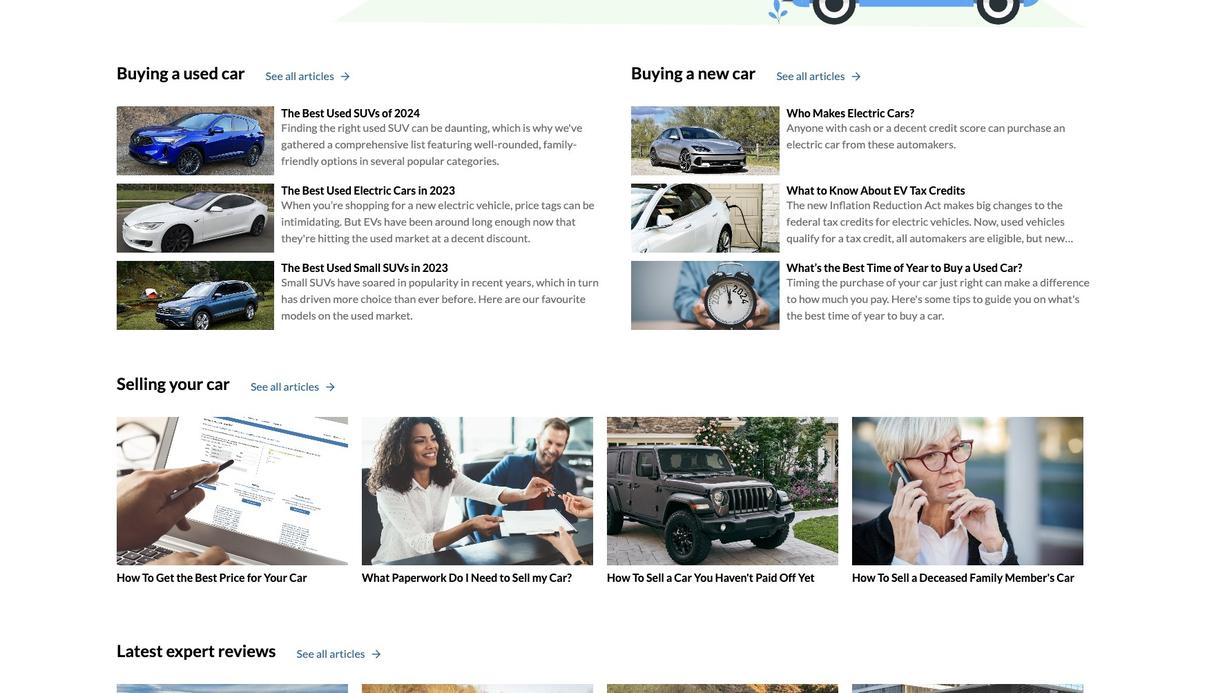 Task type: locate. For each thing, give the bounding box(es) containing it.
0 horizontal spatial electric
[[438, 198, 474, 211]]

decent down 'cars?'
[[894, 121, 927, 134]]

used down arrow right icon
[[327, 106, 352, 119]]

used up comprehensive
[[363, 121, 386, 134]]

the inside the best used electric cars in 2023 when you're shopping for a new electric vehicle, price tags can be intimidating. but evs have been around long enough now that they're hitting the used market at a decent discount.
[[352, 231, 368, 245]]

best inside the best used small suvs in 2023 small suvs have soared in popularity in recent years, which in turn has driven more choice than ever before. here are our favourite models on the used market.
[[302, 261, 325, 274]]

score
[[960, 121, 986, 134]]

hitting
[[318, 231, 350, 245]]

the best used small suvs in 2023 image
[[117, 261, 274, 330]]

1 vertical spatial on
[[318, 309, 331, 322]]

rounded,
[[498, 137, 541, 151]]

0 horizontal spatial your
[[169, 374, 203, 394]]

in right cars
[[418, 184, 428, 197]]

1 to from the left
[[142, 571, 154, 584]]

0 vertical spatial be
[[431, 121, 443, 134]]

new up been
[[416, 198, 436, 211]]

sell left my
[[513, 571, 530, 584]]

1 vertical spatial which
[[868, 248, 897, 261]]

the best used suvs of 2024 finding the right used suv can be daunting, which is why we've gathered a comprehensive list featuring well-rounded, family- friendly options in several popular categories.
[[281, 106, 583, 167]]

the inside the best used small suvs in 2023 small suvs have soared in popularity in recent years, which in turn has driven more choice than ever before. here are our favourite models on the used market.
[[281, 261, 300, 274]]

see all articles for buying a new car
[[777, 69, 845, 82]]

tax
[[910, 184, 927, 197]]

how to sell a deceased family member's car link
[[853, 417, 1084, 584]]

best left time
[[843, 261, 865, 274]]

your down what's the best time of year to buy a used car? link
[[899, 276, 921, 289]]

0 vertical spatial are
[[969, 231, 985, 245]]

these
[[868, 137, 895, 151]]

1 horizontal spatial suvs
[[354, 106, 380, 119]]

makes
[[813, 106, 846, 119]]

0 vertical spatial car?
[[1000, 261, 1023, 274]]

for left "your" on the bottom left of the page
[[247, 571, 262, 584]]

used for suvs
[[327, 261, 352, 274]]

electric inside who makes electric cars? anyone with cash or a decent credit score can purchase an electric car from these automakers.
[[848, 106, 885, 119]]

1 horizontal spatial decent
[[894, 121, 927, 134]]

intimidating.
[[281, 215, 342, 228]]

the down the best used suvs of 2024 link
[[320, 121, 336, 134]]

2 vertical spatial arrow right image
[[372, 650, 381, 660]]

1 vertical spatial decent
[[451, 231, 485, 245]]

used inside the what to know about ev tax credits the new inflation reduction act makes big changes to the federal tax credits for electric vehicles. now, used vehicles qualify for a tax credit, all automakers are eligible, but new restrictions limit which vehicles qualify.
[[1001, 215, 1024, 228]]

articles for buying a new car
[[810, 69, 845, 82]]

buying for buying a used car
[[117, 63, 168, 83]]

used inside the best used electric cars in 2023 when you're shopping for a new electric vehicle, price tags can be intimidating. but evs have been around long enough now that they're hitting the used market at a decent discount.
[[370, 231, 393, 245]]

purchase down time
[[840, 276, 884, 289]]

turn
[[578, 276, 599, 289]]

all
[[285, 69, 297, 82], [796, 69, 808, 82], [897, 231, 908, 245], [270, 380, 282, 393], [316, 648, 328, 661]]

2 car from the left
[[675, 571, 692, 584]]

0 vertical spatial decent
[[894, 121, 927, 134]]

how to sell a car you haven't paid off yet image
[[607, 417, 839, 566]]

the up federal
[[787, 198, 805, 211]]

the up finding
[[281, 106, 300, 119]]

0 horizontal spatial are
[[505, 292, 521, 305]]

3 how from the left
[[853, 571, 876, 584]]

see all articles
[[266, 69, 334, 82], [777, 69, 845, 82], [251, 380, 319, 393], [297, 648, 365, 661]]

car? right my
[[550, 571, 572, 584]]

0 horizontal spatial which
[[492, 121, 521, 134]]

see for latest expert reviews
[[297, 648, 314, 661]]

be inside the best used electric cars in 2023 when you're shopping for a new electric vehicle, price tags can be intimidating. but evs have been around long enough now that they're hitting the used market at a decent discount.
[[583, 198, 595, 211]]

1 horizontal spatial on
[[1034, 292, 1046, 305]]

best for when
[[302, 184, 325, 197]]

1 buying from the left
[[117, 63, 168, 83]]

on inside what's the best time of year to buy a used car? timing the purchase of your car just right can make a difference to how much you pay. here's some tips to guide you on what's the best time of year to buy a car.
[[1034, 292, 1046, 305]]

of
[[382, 106, 392, 119], [894, 261, 904, 274], [887, 276, 896, 289], [852, 309, 862, 322]]

0 horizontal spatial suvs
[[310, 276, 335, 289]]

2 horizontal spatial sell
[[892, 571, 910, 584]]

0 horizontal spatial tax
[[823, 215, 838, 228]]

purchase for can
[[1008, 121, 1052, 134]]

suvs up soared
[[383, 261, 409, 274]]

3 to from the left
[[878, 571, 890, 584]]

to
[[817, 184, 827, 197], [1035, 198, 1045, 211], [931, 261, 942, 274], [787, 292, 797, 305], [973, 292, 983, 305], [888, 309, 898, 322], [500, 571, 510, 584]]

the inside the what to know about ev tax credits the new inflation reduction act makes big changes to the federal tax credits for electric vehicles. now, used vehicles qualify for a tax credit, all automakers are eligible, but new restrictions limit which vehicles qualify.
[[787, 198, 805, 211]]

categories.
[[447, 154, 499, 167]]

what's the best time of year to buy a used car? timing the purchase of your car just right can make a difference to how much you pay. here's some tips to guide you on what's the best time of year to buy a car.
[[787, 261, 1090, 322]]

much
[[822, 292, 849, 305]]

used inside the best used suvs of 2024 finding the right used suv can be daunting, which is why we've gathered a comprehensive list featuring well-rounded, family- friendly options in several popular categories.
[[327, 106, 352, 119]]

electric inside the what to know about ev tax credits the new inflation reduction act makes big changes to the federal tax credits for electric vehicles. now, used vehicles qualify for a tax credit, all automakers are eligible, but new restrictions limit which vehicles qualify.
[[893, 215, 929, 228]]

the
[[281, 106, 300, 119], [281, 184, 300, 197], [787, 198, 805, 211], [281, 261, 300, 274]]

electric inside who makes electric cars? anyone with cash or a decent credit score can purchase an electric car from these automakers.
[[787, 137, 823, 151]]

the inside the best used suvs of 2024 finding the right used suv can be daunting, which is why we've gathered a comprehensive list featuring well-rounded, family- friendly options in several popular categories.
[[281, 106, 300, 119]]

credit
[[929, 121, 958, 134]]

what inside the what to know about ev tax credits the new inflation reduction act makes big changes to the federal tax credits for electric vehicles. now, used vehicles qualify for a tax credit, all automakers are eligible, but new restrictions limit which vehicles qualify.
[[787, 184, 815, 197]]

what for what paperwork do i need to sell my car?
[[362, 571, 390, 584]]

cash
[[850, 121, 872, 134]]

suvs inside the best used suvs of 2024 finding the right used suv can be daunting, which is why we've gathered a comprehensive list featuring well-rounded, family- friendly options in several popular categories.
[[354, 106, 380, 119]]

than
[[394, 292, 416, 305]]

1 horizontal spatial buying
[[631, 63, 683, 83]]

sell for how to sell a deceased family member's car
[[892, 571, 910, 584]]

how
[[117, 571, 140, 584], [607, 571, 631, 584], [853, 571, 876, 584]]

about
[[861, 184, 892, 197]]

articles for buying a used car
[[299, 69, 334, 82]]

2 horizontal spatial which
[[868, 248, 897, 261]]

1 horizontal spatial to
[[633, 571, 645, 584]]

1 vertical spatial purchase
[[840, 276, 884, 289]]

used down choice on the top of page
[[351, 309, 374, 322]]

or
[[874, 121, 884, 134]]

0 vertical spatial purchase
[[1008, 121, 1052, 134]]

a inside who makes electric cars? anyone with cash or a decent credit score can purchase an electric car from these automakers.
[[886, 121, 892, 134]]

purchase left an on the top of the page
[[1008, 121, 1052, 134]]

in down comprehensive
[[360, 154, 369, 167]]

1 horizontal spatial which
[[536, 276, 565, 289]]

1 vertical spatial right
[[960, 276, 984, 289]]

on inside the best used small suvs in 2023 small suvs have soared in popularity in recent years, which in turn has driven more choice than ever before. here are our favourite models on the used market.
[[318, 309, 331, 322]]

small up soared
[[354, 261, 381, 274]]

1 horizontal spatial car
[[675, 571, 692, 584]]

used down changes
[[1001, 215, 1024, 228]]

can inside the best used suvs of 2024 finding the right used suv can be daunting, which is why we've gathered a comprehensive list featuring well-rounded, family- friendly options in several popular categories.
[[412, 121, 429, 134]]

which up favourite
[[536, 276, 565, 289]]

2 you from the left
[[1014, 292, 1032, 305]]

0 horizontal spatial decent
[[451, 231, 485, 245]]

1 how from the left
[[117, 571, 140, 584]]

vehicles down automakers
[[899, 248, 938, 261]]

1 car from the left
[[290, 571, 307, 584]]

car right "your" on the bottom left of the page
[[290, 571, 307, 584]]

is
[[523, 121, 531, 134]]

for
[[391, 198, 406, 211], [876, 215, 890, 228], [822, 231, 836, 245], [247, 571, 262, 584]]

on down driven
[[318, 309, 331, 322]]

0 vertical spatial suvs
[[354, 106, 380, 119]]

2 to from the left
[[633, 571, 645, 584]]

has
[[281, 292, 298, 305]]

reduction
[[873, 198, 923, 211]]

1 vertical spatial be
[[583, 198, 595, 211]]

used inside the best used suvs of 2024 finding the right used suv can be daunting, which is why we've gathered a comprehensive list featuring well-rounded, family- friendly options in several popular categories.
[[363, 121, 386, 134]]

used inside the best used small suvs in 2023 small suvs have soared in popularity in recent years, which in turn has driven more choice than ever before. here are our favourite models on the used market.
[[351, 309, 374, 322]]

all for latest expert reviews
[[316, 648, 328, 661]]

2023
[[430, 184, 455, 197], [423, 261, 448, 274]]

make
[[1005, 276, 1031, 289]]

suvs up driven
[[310, 276, 335, 289]]

0 horizontal spatial how
[[117, 571, 140, 584]]

0 vertical spatial which
[[492, 121, 521, 134]]

the down they're
[[281, 261, 300, 274]]

0 vertical spatial arrow right image
[[852, 72, 861, 82]]

2 vertical spatial suvs
[[310, 276, 335, 289]]

electric up around
[[438, 198, 474, 211]]

decent down long
[[451, 231, 485, 245]]

right
[[338, 121, 361, 134], [960, 276, 984, 289]]

are inside the what to know about ev tax credits the new inflation reduction act makes big changes to the federal tax credits for electric vehicles. now, used vehicles qualify for a tax credit, all automakers are eligible, but new restrictions limit which vehicles qualify.
[[969, 231, 985, 245]]

know
[[830, 184, 859, 197]]

2 buying from the left
[[631, 63, 683, 83]]

0 vertical spatial 2023
[[430, 184, 455, 197]]

0 horizontal spatial small
[[281, 276, 308, 289]]

how for how to sell a car you haven't paid off yet
[[607, 571, 631, 584]]

be up featuring
[[431, 121, 443, 134]]

the inside the what to know about ev tax credits the new inflation reduction act makes big changes to the federal tax credits for electric vehicles. now, used vehicles qualify for a tax credit, all automakers are eligible, but new restrictions limit which vehicles qualify.
[[1047, 198, 1063, 211]]

the best used electric cars in 2023 link
[[281, 184, 455, 197]]

car
[[222, 63, 245, 83], [733, 63, 756, 83], [825, 137, 840, 151], [923, 276, 938, 289], [207, 374, 230, 394]]

new inside the best used electric cars in 2023 when you're shopping for a new electric vehicle, price tags can be intimidating. but evs have been around long enough now that they're hitting the used market at a decent discount.
[[416, 198, 436, 211]]

all for selling your car
[[270, 380, 282, 393]]

purchase inside what's the best time of year to buy a used car? timing the purchase of your car just right can make a difference to how much you pay. here's some tips to guide you on what's the best time of year to buy a car.
[[840, 276, 884, 289]]

2 horizontal spatial to
[[878, 571, 890, 584]]

the down but
[[352, 231, 368, 245]]

1 vertical spatial arrow right image
[[326, 383, 335, 393]]

best up you're at the left of page
[[302, 184, 325, 197]]

0 horizontal spatial to
[[142, 571, 154, 584]]

can up that
[[564, 198, 581, 211]]

1 horizontal spatial have
[[384, 215, 407, 228]]

can up list
[[412, 121, 429, 134]]

in up before.
[[461, 276, 470, 289]]

have up more
[[338, 276, 360, 289]]

tax up limit
[[846, 231, 861, 245]]

sell
[[513, 571, 530, 584], [647, 571, 664, 584], [892, 571, 910, 584]]

used up you're at the left of page
[[327, 184, 352, 197]]

0 horizontal spatial sell
[[513, 571, 530, 584]]

that
[[556, 215, 576, 228]]

family
[[970, 571, 1003, 584]]

0 vertical spatial right
[[338, 121, 361, 134]]

1 horizontal spatial are
[[969, 231, 985, 245]]

can inside who makes electric cars? anyone with cash or a decent credit score can purchase an electric car from these automakers.
[[989, 121, 1006, 134]]

best up driven
[[302, 261, 325, 274]]

electric down anyone
[[787, 137, 823, 151]]

before.
[[442, 292, 476, 305]]

2 horizontal spatial how
[[853, 571, 876, 584]]

1 horizontal spatial electric
[[848, 106, 885, 119]]

vehicles up but
[[1026, 215, 1065, 228]]

2023 up popularity
[[423, 261, 448, 274]]

from
[[843, 137, 866, 151]]

the down more
[[333, 309, 349, 322]]

the for the best used small suvs in 2023 small suvs have soared in popularity in recent years, which in turn has driven more choice than ever before. here are our favourite models on the used market.
[[281, 261, 300, 274]]

can right the score at the top of the page
[[989, 121, 1006, 134]]

to left you
[[633, 571, 645, 584]]

which down credit,
[[868, 248, 897, 261]]

1 horizontal spatial how
[[607, 571, 631, 584]]

the inside the best used electric cars in 2023 when you're shopping for a new electric vehicle, price tags can be intimidating. but evs have been around long enough now that they're hitting the used market at a decent discount.
[[281, 184, 300, 197]]

0 horizontal spatial vehicles
[[899, 248, 938, 261]]

1 horizontal spatial purchase
[[1008, 121, 1052, 134]]

decent
[[894, 121, 927, 134], [451, 231, 485, 245]]

1 horizontal spatial right
[[960, 276, 984, 289]]

electric up shopping
[[354, 184, 391, 197]]

best up finding
[[302, 106, 325, 119]]

1 horizontal spatial small
[[354, 261, 381, 274]]

arrow right image
[[341, 72, 350, 82]]

0 horizontal spatial have
[[338, 276, 360, 289]]

1 vertical spatial 2023
[[423, 261, 448, 274]]

0 horizontal spatial arrow right image
[[326, 383, 335, 393]]

what's the best time of year to buy a used car? image
[[631, 261, 780, 330]]

the best used electric cars in 2023 when you're shopping for a new electric vehicle, price tags can be intimidating. but evs have been around long enough now that they're hitting the used market at a decent discount.
[[281, 184, 595, 245]]

why
[[533, 121, 553, 134]]

2 vertical spatial electric
[[893, 215, 929, 228]]

0 horizontal spatial what
[[362, 571, 390, 584]]

used down hitting
[[327, 261, 352, 274]]

how to get the best price for your car
[[117, 571, 307, 584]]

right inside the best used suvs of 2024 finding the right used suv can be daunting, which is why we've gathered a comprehensive list featuring well-rounded, family- friendly options in several popular categories.
[[338, 121, 361, 134]]

our
[[523, 292, 540, 305]]

used up the best used suvs of 2024 image
[[183, 63, 218, 83]]

0 horizontal spatial purchase
[[840, 276, 884, 289]]

best left price
[[195, 571, 217, 584]]

used down evs
[[370, 231, 393, 245]]

1 vertical spatial suvs
[[383, 261, 409, 274]]

1 vertical spatial small
[[281, 276, 308, 289]]

0 horizontal spatial right
[[338, 121, 361, 134]]

new
[[698, 63, 729, 83], [416, 198, 436, 211], [807, 198, 828, 211], [1045, 231, 1066, 245]]

1 horizontal spatial electric
[[787, 137, 823, 151]]

to left the get
[[142, 571, 154, 584]]

car inside what's the best time of year to buy a used car? timing the purchase of your car just right can make a difference to how much you pay. here's some tips to guide you on what's the best time of year to buy a car.
[[923, 276, 938, 289]]

purchase
[[1008, 121, 1052, 134], [840, 276, 884, 289]]

car inside who makes electric cars? anyone with cash or a decent credit score can purchase an electric car from these automakers.
[[825, 137, 840, 151]]

you left the pay.
[[851, 292, 869, 305]]

2023 up around
[[430, 184, 455, 197]]

0 vertical spatial tax
[[823, 215, 838, 228]]

see for buying a used car
[[266, 69, 283, 82]]

1 horizontal spatial arrow right image
[[372, 650, 381, 660]]

can inside the best used electric cars in 2023 when you're shopping for a new electric vehicle, price tags can be intimidating. but evs have been around long enough now that they're hitting the used market at a decent discount.
[[564, 198, 581, 211]]

0 horizontal spatial buying
[[117, 63, 168, 83]]

the up when at the left of the page
[[281, 184, 300, 197]]

0 vertical spatial your
[[899, 276, 921, 289]]

0 vertical spatial what
[[787, 184, 815, 197]]

best inside the best used electric cars in 2023 when you're shopping for a new electric vehicle, price tags can be intimidating. but evs have been around long enough now that they're hitting the used market at a decent discount.
[[302, 184, 325, 197]]

of up suv
[[382, 106, 392, 119]]

1 horizontal spatial vehicles
[[1026, 215, 1065, 228]]

arrow right image
[[852, 72, 861, 82], [326, 383, 335, 393], [372, 650, 381, 660]]

you down make on the top right of page
[[1014, 292, 1032, 305]]

2 how from the left
[[607, 571, 631, 584]]

3 car from the left
[[1057, 571, 1075, 584]]

2023 inside the best used electric cars in 2023 when you're shopping for a new electric vehicle, price tags can be intimidating. but evs have been around long enough now that they're hitting the used market at a decent discount.
[[430, 184, 455, 197]]

purchase inside who makes electric cars? anyone with cash or a decent credit score can purchase an electric car from these automakers.
[[1008, 121, 1052, 134]]

which left is
[[492, 121, 521, 134]]

be right tags on the left top of the page
[[583, 198, 595, 211]]

guide
[[985, 292, 1012, 305]]

several
[[371, 154, 405, 167]]

1 horizontal spatial car?
[[1000, 261, 1023, 274]]

which inside the what to know about ev tax credits the new inflation reduction act makes big changes to the federal tax credits for electric vehicles. now, used vehicles qualify for a tax credit, all automakers are eligible, but new restrictions limit which vehicles qualify.
[[868, 248, 897, 261]]

can up guide
[[986, 276, 1003, 289]]

0 vertical spatial small
[[354, 261, 381, 274]]

the right the get
[[176, 571, 193, 584]]

buy
[[944, 261, 963, 274]]

2 horizontal spatial arrow right image
[[852, 72, 861, 82]]

used
[[183, 63, 218, 83], [363, 121, 386, 134], [1001, 215, 1024, 228], [370, 231, 393, 245], [351, 309, 374, 322]]

in inside the best used electric cars in 2023 when you're shopping for a new electric vehicle, price tags can be intimidating. but evs have been around long enough now that they're hitting the used market at a decent discount.
[[418, 184, 428, 197]]

3 sell from the left
[[892, 571, 910, 584]]

1 vertical spatial electric
[[438, 198, 474, 211]]

to left the deceased at the right bottom of the page
[[878, 571, 890, 584]]

automakers
[[910, 231, 967, 245]]

0 vertical spatial electric
[[787, 137, 823, 151]]

in up popularity
[[411, 261, 421, 274]]

1 vertical spatial what
[[362, 571, 390, 584]]

0 vertical spatial electric
[[848, 106, 885, 119]]

0 horizontal spatial be
[[431, 121, 443, 134]]

have inside the best used small suvs in 2023 small suvs have soared in popularity in recent years, which in turn has driven more choice than ever before. here are our favourite models on the used market.
[[338, 276, 360, 289]]

2 horizontal spatial electric
[[893, 215, 929, 228]]

1 vertical spatial are
[[505, 292, 521, 305]]

here
[[478, 292, 503, 305]]

best inside what's the best time of year to buy a used car? timing the purchase of your car just right can make a difference to how much you pay. here's some tips to guide you on what's the best time of year to buy a car.
[[843, 261, 865, 274]]

tax down 'inflation'
[[823, 215, 838, 228]]

we've
[[555, 121, 583, 134]]

can inside what's the best time of year to buy a used car? timing the purchase of your car just right can make a difference to how much you pay. here's some tips to guide you on what's the best time of year to buy a car.
[[986, 276, 1003, 289]]

best for the
[[302, 106, 325, 119]]

have
[[384, 215, 407, 228], [338, 276, 360, 289]]

popularity
[[409, 276, 459, 289]]

right up the tips
[[960, 276, 984, 289]]

2024 acura tlx review and video image
[[362, 684, 593, 694]]

anyone
[[787, 121, 824, 134]]

0 horizontal spatial on
[[318, 309, 331, 322]]

0 horizontal spatial electric
[[354, 184, 391, 197]]

in
[[360, 154, 369, 167], [418, 184, 428, 197], [411, 261, 421, 274], [398, 276, 407, 289], [461, 276, 470, 289], [567, 276, 576, 289]]

0 vertical spatial have
[[384, 215, 407, 228]]

arrow right image for buying a new car
[[852, 72, 861, 82]]

can
[[412, 121, 429, 134], [989, 121, 1006, 134], [564, 198, 581, 211], [986, 276, 1003, 289]]

1 horizontal spatial what
[[787, 184, 815, 197]]

the left best
[[787, 309, 803, 322]]

car left you
[[675, 571, 692, 584]]

2023 inside the best used small suvs in 2023 small suvs have soared in popularity in recent years, which in turn has driven more choice than ever before. here are our favourite models on the used market.
[[423, 261, 448, 274]]

right down the best used suvs of 2024 link
[[338, 121, 361, 134]]

buying a used car
[[117, 63, 245, 83]]

2 horizontal spatial car
[[1057, 571, 1075, 584]]

1 vertical spatial car?
[[550, 571, 572, 584]]

how to get the best price for your car link
[[117, 417, 348, 584]]

best inside the best used suvs of 2024 finding the right used suv can be daunting, which is why we've gathered a comprehensive list featuring well-rounded, family- friendly options in several popular categories.
[[302, 106, 325, 119]]

what paperwork do i need to sell my car?
[[362, 571, 572, 584]]

how for how to get the best price for your car
[[117, 571, 140, 584]]

gathered
[[281, 137, 325, 151]]

have right evs
[[384, 215, 407, 228]]

1 vertical spatial have
[[338, 276, 360, 289]]

2023 for the best used electric cars in 2023
[[430, 184, 455, 197]]

car? up make on the top right of page
[[1000, 261, 1023, 274]]

the right changes
[[1047, 198, 1063, 211]]

qualify
[[787, 231, 820, 245]]

1 horizontal spatial be
[[583, 198, 595, 211]]

are down now,
[[969, 231, 985, 245]]

your inside what's the best time of year to buy a used car? timing the purchase of your car just right can make a difference to how much you pay. here's some tips to guide you on what's the best time of year to buy a car.
[[899, 276, 921, 289]]

are down years,
[[505, 292, 521, 305]]

1 horizontal spatial tax
[[846, 231, 861, 245]]

selling
[[117, 374, 166, 394]]

the best used small suvs in 2023 small suvs have soared in popularity in recent years, which in turn has driven more choice than ever before. here are our favourite models on the used market.
[[281, 261, 599, 322]]

electric inside the best used electric cars in 2023 when you're shopping for a new electric vehicle, price tags can be intimidating. but evs have been around long enough now that they're hitting the used market at a decent discount.
[[354, 184, 391, 197]]

right inside what's the best time of year to buy a used car? timing the purchase of your car just right can make a difference to how much you pay. here's some tips to guide you on what's the best time of year to buy a car.
[[960, 276, 984, 289]]

when
[[281, 198, 311, 211]]

sell left the deceased at the right bottom of the page
[[892, 571, 910, 584]]

in left turn
[[567, 276, 576, 289]]

used inside the best used electric cars in 2023 when you're shopping for a new electric vehicle, price tags can be intimidating. but evs have been around long enough now that they're hitting the used market at a decent discount.
[[327, 184, 352, 197]]

selling your car
[[117, 374, 230, 394]]

used inside the best used small suvs in 2023 small suvs have soared in popularity in recent years, which in turn has driven more choice than ever before. here are our favourite models on the used market.
[[327, 261, 352, 274]]

comprehensive
[[335, 137, 409, 151]]

car right member's
[[1057, 571, 1075, 584]]

0 horizontal spatial car
[[290, 571, 307, 584]]

federal
[[787, 215, 821, 228]]

2024 kia ev9 review image
[[117, 684, 348, 694]]

used right buy
[[973, 261, 998, 274]]

which inside the best used small suvs in 2023 small suvs have soared in popularity in recent years, which in turn has driven more choice than ever before. here are our favourite models on the used market.
[[536, 276, 565, 289]]

1 horizontal spatial you
[[1014, 292, 1032, 305]]

what's the best time of year to buy a used car? link
[[787, 261, 1023, 274]]

suvs up comprehensive
[[354, 106, 380, 119]]

reviews
[[218, 641, 276, 661]]

year
[[906, 261, 929, 274]]

0 horizontal spatial you
[[851, 292, 869, 305]]

electric down the reduction
[[893, 215, 929, 228]]

0 vertical spatial on
[[1034, 292, 1046, 305]]

long
[[472, 215, 493, 228]]

are
[[969, 231, 985, 245], [505, 292, 521, 305]]

well-
[[474, 137, 498, 151]]

but
[[1027, 231, 1043, 245]]

small up has at the left top
[[281, 276, 308, 289]]

1 horizontal spatial your
[[899, 276, 921, 289]]

2 sell from the left
[[647, 571, 664, 584]]

popular
[[407, 154, 445, 167]]

see all articles link for selling your car
[[251, 379, 335, 395]]

buy
[[900, 309, 918, 322]]

a inside the best used suvs of 2024 finding the right used suv can be daunting, which is why we've gathered a comprehensive list featuring well-rounded, family- friendly options in several popular categories.
[[327, 137, 333, 151]]

what left paperwork
[[362, 571, 390, 584]]

sell left you
[[647, 571, 664, 584]]

electric up 'cash'
[[848, 106, 885, 119]]

qualify.
[[940, 248, 975, 261]]

2 vertical spatial which
[[536, 276, 565, 289]]

on left what's
[[1034, 292, 1046, 305]]

your right selling
[[169, 374, 203, 394]]

1 vertical spatial electric
[[354, 184, 391, 197]]

best
[[302, 106, 325, 119], [302, 184, 325, 197], [302, 261, 325, 274], [843, 261, 865, 274], [195, 571, 217, 584]]

what up federal
[[787, 184, 815, 197]]

what for what to know about ev tax credits the new inflation reduction act makes big changes to the federal tax credits for electric vehicles. now, used vehicles qualify for a tax credit, all automakers are eligible, but new restrictions limit which vehicles qualify.
[[787, 184, 815, 197]]

what paperwork do i need to sell my car? link
[[362, 417, 593, 584]]

1 horizontal spatial sell
[[647, 571, 664, 584]]

for down cars
[[391, 198, 406, 211]]



Task type: describe. For each thing, give the bounding box(es) containing it.
time
[[867, 261, 892, 274]]

credits
[[841, 215, 874, 228]]

best for small
[[302, 261, 325, 274]]

are inside the best used small suvs in 2023 small suvs have soared in popularity in recent years, which in turn has driven more choice than ever before. here are our favourite models on the used market.
[[505, 292, 521, 305]]

act
[[925, 198, 942, 211]]

decent inside the best used electric cars in 2023 when you're shopping for a new electric vehicle, price tags can be intimidating. but evs have been around long enough now that they're hitting the used market at a decent discount.
[[451, 231, 485, 245]]

ev
[[894, 184, 908, 197]]

the best used small suvs in 2023 link
[[281, 261, 448, 274]]

2023 for the best used small suvs in 2023
[[423, 261, 448, 274]]

sell for how to sell a car you haven't paid off yet
[[647, 571, 664, 584]]

with
[[826, 121, 848, 134]]

the best used suvs of 2024 image
[[117, 106, 274, 175]]

list
[[411, 137, 425, 151]]

big
[[977, 198, 991, 211]]

yet
[[798, 571, 815, 584]]

restrictions
[[787, 248, 843, 261]]

need
[[471, 571, 498, 584]]

1 vertical spatial vehicles
[[899, 248, 938, 261]]

see for selling your car
[[251, 380, 268, 393]]

of left year
[[894, 261, 904, 274]]

inflation
[[830, 198, 871, 211]]

of left the year
[[852, 309, 862, 322]]

recent
[[472, 276, 503, 289]]

be inside the best used suvs of 2024 finding the right used suv can be daunting, which is why we've gathered a comprehensive list featuring well-rounded, family- friendly options in several popular categories.
[[431, 121, 443, 134]]

1 sell from the left
[[513, 571, 530, 584]]

market
[[395, 231, 430, 245]]

off
[[780, 571, 796, 584]]

2 horizontal spatial suvs
[[383, 261, 409, 274]]

credit,
[[864, 231, 895, 245]]

a inside the what to know about ev tax credits the new inflation reduction act makes big changes to the federal tax credits for electric vehicles. now, used vehicles qualify for a tax credit, all automakers are eligible, but new restrictions limit which vehicles qualify.
[[838, 231, 844, 245]]

some
[[925, 292, 951, 305]]

to for how to sell a car you haven't paid off yet
[[633, 571, 645, 584]]

best inside the how to get the best price for your car link
[[195, 571, 217, 584]]

best
[[805, 309, 826, 322]]

changes
[[993, 198, 1033, 211]]

the up the much
[[822, 276, 838, 289]]

how to get the best price for your car image
[[117, 417, 348, 566]]

used for right
[[327, 106, 352, 119]]

cars
[[394, 184, 416, 197]]

buying a new car
[[631, 63, 756, 83]]

featuring
[[428, 137, 472, 151]]

how to sell a deceased family member's car image
[[853, 417, 1084, 566]]

who makes electric cars? image
[[631, 106, 780, 175]]

buying for buying a new car
[[631, 63, 683, 83]]

used for you're
[[327, 184, 352, 197]]

family-
[[543, 137, 577, 151]]

limit
[[845, 248, 866, 261]]

discount.
[[487, 231, 531, 245]]

market.
[[376, 309, 413, 322]]

the best used electric cars in 2023 image
[[117, 184, 274, 253]]

at
[[432, 231, 441, 245]]

in inside the best used suvs of 2024 finding the right used suv can be daunting, which is why we've gathered a comprehensive list featuring well-rounded, family- friendly options in several popular categories.
[[360, 154, 369, 167]]

your
[[264, 571, 287, 584]]

new right but
[[1045, 231, 1066, 245]]

car? inside what's the best time of year to buy a used car? timing the purchase of your car just right can make a difference to how much you pay. here's some tips to guide you on what's the best time of year to buy a car.
[[1000, 261, 1023, 274]]

what to know about ev tax credits link
[[787, 184, 966, 197]]

years,
[[506, 276, 534, 289]]

electric inside the best used electric cars in 2023 when you're shopping for a new electric vehicle, price tags can be intimidating. but evs have been around long enough now that they're hitting the used market at a decent discount.
[[438, 198, 474, 211]]

price
[[219, 571, 245, 584]]

soared
[[363, 276, 396, 289]]

they're
[[281, 231, 316, 245]]

which inside the best used suvs of 2024 finding the right used suv can be daunting, which is why we've gathered a comprehensive list featuring well-rounded, family- friendly options in several popular categories.
[[492, 121, 521, 134]]

of inside the best used suvs of 2024 finding the right used suv can be daunting, which is why we've gathered a comprehensive list featuring well-rounded, family- friendly options in several popular categories.
[[382, 106, 392, 119]]

makes
[[944, 198, 975, 211]]

enough
[[495, 215, 531, 228]]

to for how to get the best price for your car
[[142, 571, 154, 584]]

just
[[940, 276, 958, 289]]

who
[[787, 106, 811, 119]]

see all articles link for buying a new car
[[777, 68, 861, 85]]

what to know about ev tax credits the new inflation reduction act makes big changes to the federal tax credits for electric vehicles. now, used vehicles qualify for a tax credit, all automakers are eligible, but new restrictions limit which vehicles qualify.
[[787, 184, 1066, 261]]

the inside the best used suvs of 2024 finding the right used suv can be daunting, which is why we've gathered a comprehensive list featuring well-rounded, family- friendly options in several popular categories.
[[320, 121, 336, 134]]

what to know about ev tax credits image
[[631, 184, 780, 253]]

vehicles.
[[931, 215, 972, 228]]

you're
[[313, 198, 343, 211]]

see all articles link for latest expert reviews
[[297, 646, 381, 663]]

tags
[[541, 198, 562, 211]]

more
[[333, 292, 359, 305]]

2024 kia carnival review image
[[853, 684, 1084, 694]]

what paperwork do i need to sell my car? image
[[362, 417, 593, 566]]

timing
[[787, 276, 820, 289]]

see for buying a new car
[[777, 69, 794, 82]]

1 vertical spatial tax
[[846, 231, 861, 245]]

the best used suvs of 2024 link
[[281, 106, 420, 119]]

credits
[[929, 184, 966, 197]]

all inside the what to know about ev tax credits the new inflation reduction act makes big changes to the federal tax credits for electric vehicles. now, used vehicles qualify for a tax credit, all automakers are eligible, but new restrictions limit which vehicles qualify.
[[897, 231, 908, 245]]

driven
[[300, 292, 331, 305]]

automakers.
[[897, 137, 956, 151]]

who makes electric cars? anyone with cash or a decent credit score can purchase an electric car from these automakers.
[[787, 106, 1066, 151]]

see all articles for selling your car
[[251, 380, 319, 393]]

choice
[[361, 292, 392, 305]]

1 vertical spatial your
[[169, 374, 203, 394]]

have inside the best used electric cars in 2023 when you're shopping for a new electric vehicle, price tags can be intimidating. but evs have been around long enough now that they're hitting the used market at a decent discount.
[[384, 215, 407, 228]]

here's
[[892, 292, 923, 305]]

new up federal
[[807, 198, 828, 211]]

deceased
[[920, 571, 968, 584]]

price
[[515, 198, 539, 211]]

the left limit
[[824, 261, 841, 274]]

all for buying a new car
[[796, 69, 808, 82]]

suv
[[388, 121, 410, 134]]

articles for latest expert reviews
[[330, 648, 365, 661]]

in up than
[[398, 276, 407, 289]]

0 vertical spatial vehicles
[[1026, 215, 1065, 228]]

see all articles link for buying a used car
[[266, 68, 350, 85]]

what's
[[1048, 292, 1080, 305]]

get
[[156, 571, 174, 584]]

0 horizontal spatial car?
[[550, 571, 572, 584]]

arrow right image for latest expert reviews
[[372, 650, 381, 660]]

1 you from the left
[[851, 292, 869, 305]]

2024
[[394, 106, 420, 119]]

the for the best used suvs of 2024 finding the right used suv can be daunting, which is why we've gathered a comprehensive list featuring well-rounded, family- friendly options in several popular categories.
[[281, 106, 300, 119]]

shopping
[[345, 198, 389, 211]]

models
[[281, 309, 316, 322]]

now
[[533, 215, 554, 228]]

all for buying a used car
[[285, 69, 297, 82]]

purchase for the
[[840, 276, 884, 289]]

how to sell a deceased family member's car
[[853, 571, 1075, 584]]

the inside the best used small suvs in 2023 small suvs have soared in popularity in recent years, which in turn has driven more choice than ever before. here are our favourite models on the used market.
[[333, 309, 349, 322]]

the for the best used electric cars in 2023 when you're shopping for a new electric vehicle, price tags can be intimidating. but evs have been around long enough now that they're hitting the used market at a decent discount.
[[281, 184, 300, 197]]

to for how to sell a deceased family member's car
[[878, 571, 890, 584]]

of down time
[[887, 276, 896, 289]]

used inside what's the best time of year to buy a used car? timing the purchase of your car just right can make a difference to how much you pay. here's some tips to guide you on what's the best time of year to buy a car.
[[973, 261, 998, 274]]

see all articles for buying a used car
[[266, 69, 334, 82]]

for up restrictions at the right top of the page
[[822, 231, 836, 245]]

friendly
[[281, 154, 319, 167]]

ever
[[418, 292, 440, 305]]

arrow right image for selling your car
[[326, 383, 335, 393]]

2024 honda civic hatchback review image
[[607, 684, 839, 694]]

see all articles for latest expert reviews
[[297, 648, 365, 661]]

how for how to sell a deceased family member's car
[[853, 571, 876, 584]]

new up who makes electric cars? image
[[698, 63, 729, 83]]

i
[[466, 571, 469, 584]]

decent inside who makes electric cars? anyone with cash or a decent credit score can purchase an electric car from these automakers.
[[894, 121, 927, 134]]

cars?
[[888, 106, 915, 119]]

for inside the best used electric cars in 2023 when you're shopping for a new electric vehicle, price tags can be intimidating. but evs have been around long enough now that they're hitting the used market at a decent discount.
[[391, 198, 406, 211]]

finding
[[281, 121, 317, 134]]

articles for selling your car
[[284, 380, 319, 393]]

for up credit,
[[876, 215, 890, 228]]



Task type: vqa. For each thing, say whether or not it's contained in the screenshot.
the bottom electric
yes



